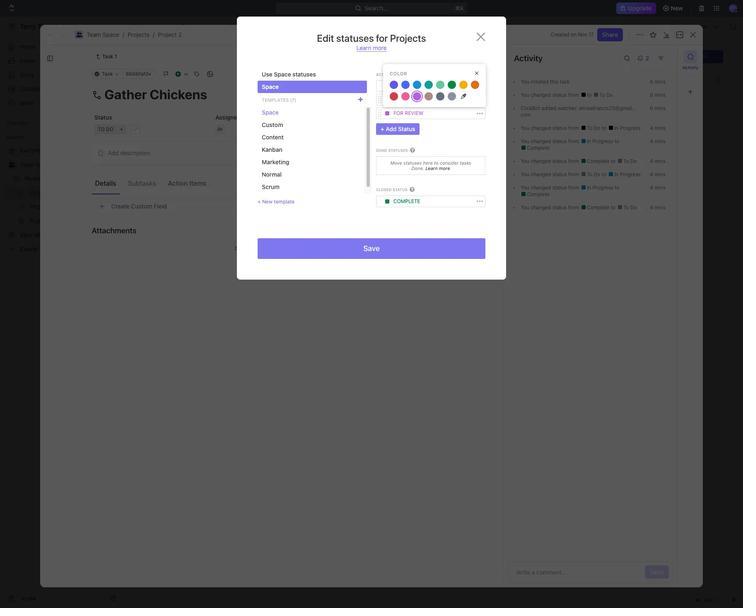 Task type: locate. For each thing, give the bounding box(es) containing it.
new up automations
[[671, 5, 683, 12]]

7 from from the top
[[568, 205, 579, 211]]

0 vertical spatial team space
[[139, 23, 172, 30]]

5 4 mins from the top
[[650, 185, 666, 191]]

0 vertical spatial learn more link
[[356, 44, 387, 52]]

1 horizontal spatial user group image
[[76, 32, 82, 37]]

1 horizontal spatial more
[[439, 166, 450, 171]]

3 4 mins from the top
[[650, 158, 666, 164]]

add task down 'task 2'
[[167, 173, 191, 180]]

projects inside tree
[[25, 175, 47, 182]]

share down upgrade
[[643, 23, 659, 30]]

subtasks button
[[125, 176, 160, 191]]

0 vertical spatial statuses
[[336, 32, 374, 44]]

6
[[650, 79, 653, 85], [650, 92, 653, 98], [650, 105, 653, 111]]

learn more link down consider
[[424, 166, 450, 171]]

statuses for edit
[[336, 32, 374, 44]]

1 vertical spatial statuses
[[292, 71, 316, 78]]

0 horizontal spatial statuses
[[292, 71, 316, 78]]

4
[[650, 125, 653, 131], [650, 138, 653, 145], [650, 158, 653, 164], [650, 171, 653, 178], [650, 185, 653, 191], [650, 205, 653, 211]]

1 inside button
[[194, 159, 196, 165]]

list link
[[184, 74, 196, 86]]

task sidebar navigation tab list
[[681, 50, 700, 99]]

0 vertical spatial add task
[[683, 53, 708, 60]]

1 horizontal spatial team
[[87, 31, 101, 38]]

here
[[423, 160, 433, 166], [271, 246, 281, 252]]

3 you from the top
[[521, 125, 529, 131]]

inbox link
[[3, 54, 120, 68]]

statuses right use
[[292, 71, 316, 78]]

1 vertical spatial here
[[271, 246, 281, 252]]

nov
[[578, 31, 587, 38]]

task 2
[[167, 158, 185, 165]]

custom left field
[[131, 203, 152, 210]]

activity up created
[[514, 53, 543, 63]]

1 horizontal spatial learn more link
[[424, 166, 450, 171]]

6 mins
[[650, 79, 666, 85], [650, 92, 666, 98], [650, 105, 666, 111]]

team space
[[139, 23, 172, 30], [20, 161, 53, 168]]

1 horizontal spatial +
[[381, 126, 384, 133]]

favorites button
[[3, 118, 32, 128]]

0 horizontal spatial more
[[373, 44, 387, 51]]

1 horizontal spatial hide
[[645, 76, 658, 83]]

1 vertical spatial 6
[[650, 92, 653, 98]]

2 vertical spatial 6 mins
[[650, 105, 666, 111]]

custom up content
[[262, 121, 283, 128]]

0 vertical spatial 6
[[650, 79, 653, 85]]

2 6 mins from the top
[[650, 92, 666, 98]]

0 horizontal spatial status
[[94, 114, 112, 121]]

0 horizontal spatial new
[[262, 199, 273, 205]]

more down for
[[373, 44, 387, 51]]

5 status from the top
[[552, 171, 567, 178]]

7 changed status from from the top
[[529, 205, 581, 211]]

7 mins from the top
[[655, 171, 666, 178]]

your
[[248, 246, 258, 252]]

2
[[250, 23, 253, 30], [178, 31, 182, 38], [181, 158, 185, 165], [179, 196, 182, 202]]

1 horizontal spatial team space
[[139, 23, 172, 30]]

add inside button
[[108, 150, 119, 157]]

add task button down calendar 'link'
[[213, 115, 248, 125]]

2 horizontal spatial statuses
[[403, 160, 422, 166]]

1 horizontal spatial activity
[[683, 65, 698, 70]]

8 you from the top
[[521, 205, 529, 211]]

1 horizontal spatial add task button
[[213, 115, 248, 125]]

1 vertical spatial 1
[[194, 159, 196, 165]]

hide
[[645, 76, 658, 83], [430, 97, 441, 103]]

here right files
[[271, 246, 281, 252]]

team right team space, , element
[[139, 23, 154, 30]]

add description
[[108, 150, 150, 157]]

add inside edit statuses for projects dialog
[[386, 126, 397, 133]]

team space down spaces
[[20, 161, 53, 168]]

new button
[[659, 2, 688, 15]]

1 vertical spatial status
[[398, 126, 415, 133]]

color options list
[[388, 79, 481, 102]]

0 horizontal spatial team space
[[20, 161, 53, 168]]

activity up customize
[[683, 65, 698, 70]]

0 horizontal spatial add task button
[[163, 171, 195, 181]]

7 changed from the top
[[531, 205, 551, 211]]

on
[[571, 31, 577, 38]]

2 status from the top
[[552, 125, 567, 131]]

1 vertical spatial learn
[[426, 166, 438, 171]]

progress
[[400, 97, 426, 103], [620, 125, 641, 131], [593, 138, 613, 145], [620, 171, 641, 178], [593, 185, 613, 191]]

add task down calendar
[[223, 117, 244, 123]]

0 vertical spatial more
[[373, 44, 387, 51]]

0 vertical spatial team
[[139, 23, 154, 30]]

learn more link
[[356, 44, 387, 52], [424, 166, 450, 171]]

2 4 mins from the top
[[650, 138, 666, 145]]

here inside move statuses here to consider tasks done.
[[423, 160, 433, 166]]

0 vertical spatial custom
[[262, 121, 283, 128]]

team space link inside tree
[[20, 158, 118, 171]]

add task button up customize
[[678, 50, 713, 63]]

1 vertical spatial team
[[87, 31, 101, 38]]

1 vertical spatial hide
[[430, 97, 441, 103]]

1 horizontal spatial new
[[671, 5, 683, 12]]

5 changed status from from the top
[[529, 171, 581, 178]]

2 4 from the top
[[650, 138, 653, 145]]

1 horizontal spatial here
[[423, 160, 433, 166]]

activity
[[514, 53, 543, 63], [683, 65, 698, 70]]

0 vertical spatial here
[[423, 160, 433, 166]]

hide inside dropdown button
[[645, 76, 658, 83]]

0 horizontal spatial here
[[271, 246, 281, 252]]

items
[[189, 180, 206, 187]]

1 horizontal spatial custom
[[262, 121, 283, 128]]

sidebar navigation
[[0, 17, 124, 609]]

0 vertical spatial add task button
[[678, 50, 713, 63]]

0 horizontal spatial activity
[[514, 53, 543, 63]]

2 horizontal spatial add task
[[683, 53, 708, 60]]

0 vertical spatial activity
[[514, 53, 543, 63]]

added watcher:
[[540, 105, 579, 111]]

1 horizontal spatial statuses
[[336, 32, 374, 44]]

attachments button
[[92, 221, 448, 241]]

user group image
[[76, 32, 82, 37], [8, 162, 15, 167]]

in progress inside edit statuses for projects dialog
[[394, 97, 426, 103]]

0 vertical spatial project
[[229, 23, 248, 30]]

do
[[402, 83, 409, 89], [606, 92, 613, 98], [594, 125, 600, 131], [630, 158, 637, 164], [594, 171, 600, 178], [162, 196, 169, 202], [630, 205, 637, 211]]

statuses inside move statuses here to consider tasks done.
[[403, 160, 422, 166]]

user group image down spaces
[[8, 162, 15, 167]]

4 4 mins from the top
[[650, 171, 666, 178]]

team up task 1 link
[[87, 31, 101, 38]]

space
[[155, 23, 172, 30], [103, 31, 119, 38], [274, 71, 291, 78], [262, 83, 279, 90], [262, 109, 279, 116], [36, 161, 53, 168]]

team space right team space, , element
[[139, 23, 172, 30]]

share button down upgrade
[[638, 20, 664, 33]]

1 vertical spatial activity
[[683, 65, 698, 70]]

to do
[[394, 83, 409, 89], [598, 92, 613, 98], [586, 125, 602, 131], [622, 158, 637, 164], [586, 171, 602, 178], [154, 196, 169, 202], [622, 205, 637, 211]]

here up the learn more
[[423, 160, 433, 166]]

invite
[[22, 595, 36, 602]]

1 vertical spatial add task button
[[213, 115, 248, 125]]

tree containing team space
[[3, 144, 120, 256]]

add left description at the left of page
[[108, 150, 119, 157]]

4 mins
[[650, 125, 666, 131], [650, 138, 666, 145], [650, 158, 666, 164], [650, 171, 666, 178], [650, 185, 666, 191], [650, 205, 666, 211]]

you created this task
[[521, 79, 570, 85]]

2 horizontal spatial team
[[139, 23, 154, 30]]

+ for + add status
[[381, 126, 384, 133]]

2 6 from the top
[[650, 92, 653, 98]]

learn more link down for
[[356, 44, 387, 52]]

customize button
[[662, 74, 704, 86]]

create
[[111, 203, 130, 210]]

team inside tree
[[20, 161, 34, 168]]

2 vertical spatial team
[[20, 161, 34, 168]]

1 vertical spatial share
[[602, 31, 618, 38]]

for
[[394, 110, 403, 117]]

1 vertical spatial 6 mins
[[650, 92, 666, 98]]

1 vertical spatial project
[[158, 31, 177, 38]]

0 horizontal spatial 1
[[115, 53, 117, 60]]

calendar link
[[210, 74, 236, 86]]

0 horizontal spatial custom
[[131, 203, 152, 210]]

drop your files here to
[[235, 246, 287, 252]]

status
[[94, 114, 112, 121], [398, 126, 415, 133]]

details button
[[92, 176, 120, 191]]

automations button
[[668, 20, 711, 33]]

add description button
[[95, 147, 445, 160]]

3 6 mins from the top
[[650, 105, 666, 111]]

1 right 'task 2'
[[194, 159, 196, 165]]

/
[[176, 23, 177, 30], [215, 23, 217, 30], [123, 31, 124, 38], [153, 31, 154, 38]]

gantt
[[281, 76, 297, 83]]

status inside edit statuses for projects dialog
[[398, 126, 415, 133]]

0 vertical spatial 6 mins
[[650, 79, 666, 85]]

team space, , element
[[131, 23, 138, 30]]

user group image up home link in the top left of the page
[[76, 32, 82, 37]]

2 you from the top
[[521, 92, 529, 98]]

6 for added watcher:
[[650, 105, 653, 111]]

0 vertical spatial +
[[381, 126, 384, 133]]

1 horizontal spatial 1
[[194, 159, 196, 165]]

created
[[531, 79, 549, 85]]

new down scrum
[[262, 199, 273, 205]]

add task button
[[678, 50, 713, 63], [213, 115, 248, 125], [163, 171, 195, 181]]

3 mins from the top
[[655, 105, 666, 111]]

0 vertical spatial 1
[[115, 53, 117, 60]]

0 horizontal spatial learn
[[356, 44, 371, 51]]

statuses left for
[[336, 32, 374, 44]]

task 1
[[102, 53, 117, 60]]

3 6 from the top
[[650, 105, 653, 111]]

add task button down 'task 2'
[[163, 171, 195, 181]]

create custom field
[[111, 203, 167, 210]]

1 horizontal spatial status
[[398, 126, 415, 133]]

for
[[376, 32, 388, 44]]

added
[[542, 105, 556, 111]]

learn inside edit statuses for projects learn more
[[356, 44, 371, 51]]

team
[[139, 23, 154, 30], [87, 31, 101, 38], [20, 161, 34, 168]]

in
[[394, 97, 399, 103], [614, 125, 619, 131], [587, 138, 591, 145], [614, 171, 619, 178], [587, 185, 591, 191]]

use
[[262, 71, 272, 78]]

8 mins from the top
[[655, 185, 666, 191]]

changed
[[531, 92, 551, 98], [531, 125, 551, 131], [531, 138, 551, 145], [531, 158, 551, 164], [531, 171, 551, 178], [531, 185, 551, 191], [531, 205, 551, 211]]

8686faf0v button
[[122, 69, 154, 79]]

statuses inside edit statuses for projects learn more
[[336, 32, 374, 44]]

0 horizontal spatial user group image
[[8, 162, 15, 167]]

⌘k
[[455, 5, 464, 12]]

new
[[671, 5, 683, 12], [262, 199, 273, 205]]

add down calendar 'link'
[[223, 117, 232, 123]]

2 vertical spatial add task
[[167, 173, 191, 180]]

share button right 17
[[597, 28, 623, 41]]

0 vertical spatial share
[[643, 23, 659, 30]]

1 horizontal spatial add task
[[223, 117, 244, 123]]

more down consider
[[439, 166, 450, 171]]

6 changed status from from the top
[[529, 185, 581, 191]]

eloisefrancis23@gmail.
[[579, 105, 636, 111]]

add task up customize
[[683, 53, 708, 60]]

learn more
[[424, 166, 450, 171]]

0 vertical spatial hide
[[645, 76, 658, 83]]

1 vertical spatial team space
[[20, 161, 53, 168]]

4 changed from the top
[[531, 158, 551, 164]]

dropdown menu image
[[385, 112, 389, 116]]

0 horizontal spatial hide
[[430, 97, 441, 103]]

2 vertical spatial statuses
[[403, 160, 422, 166]]

1 horizontal spatial share
[[643, 23, 659, 30]]

eloisefrancis23@gmail. com
[[521, 105, 636, 118]]

team down spaces
[[20, 161, 34, 168]]

assigned
[[215, 114, 240, 121]]

6 mins for changed status from
[[650, 92, 666, 98]]

table
[[251, 76, 266, 83]]

to
[[394, 83, 400, 89], [587, 92, 593, 98], [599, 92, 605, 98], [242, 114, 248, 121], [587, 125, 593, 131], [602, 125, 608, 131], [615, 138, 619, 145], [611, 158, 617, 164], [623, 158, 629, 164], [434, 160, 439, 166], [587, 171, 593, 178], [602, 171, 608, 178], [615, 185, 619, 191], [154, 196, 161, 202], [611, 205, 617, 211], [623, 205, 629, 211], [282, 246, 287, 252]]

add down "dropdown menu" icon
[[386, 126, 397, 133]]

edit statuses for projects dialog
[[237, 17, 506, 280]]

normal
[[262, 171, 282, 178]]

mins
[[655, 79, 666, 85], [655, 92, 666, 98], [655, 105, 666, 111], [655, 125, 666, 131], [655, 138, 666, 145], [655, 158, 666, 164], [655, 171, 666, 178], [655, 185, 666, 191], [655, 205, 666, 211]]

task down "team space / projects / project 2" on the top of the page
[[102, 53, 113, 60]]

1 from from the top
[[568, 92, 579, 98]]

+ for + new template
[[258, 199, 261, 205]]

docs
[[20, 71, 34, 78]]

1 4 from the top
[[650, 125, 653, 131]]

2 vertical spatial add task button
[[163, 171, 195, 181]]

to do inside edit statuses for projects dialog
[[394, 83, 409, 89]]

6 you from the top
[[521, 171, 529, 178]]

add task
[[683, 53, 708, 60], [223, 117, 244, 123], [167, 173, 191, 180]]

statuses up the done.
[[403, 160, 422, 166]]

clickbot
[[521, 105, 540, 111]]

1 vertical spatial more
[[439, 166, 450, 171]]

0 vertical spatial learn
[[356, 44, 371, 51]]

1 vertical spatial custom
[[131, 203, 152, 210]]

1 mins from the top
[[655, 79, 666, 85]]

+
[[381, 126, 384, 133], [258, 199, 261, 205]]

share right 17
[[602, 31, 618, 38]]

upgrade link
[[617, 2, 656, 14]]

task down 1 button
[[179, 173, 191, 180]]

0 horizontal spatial add task
[[167, 173, 191, 180]]

3 changed from the top
[[531, 138, 551, 145]]

spaces
[[7, 134, 24, 140]]

1 vertical spatial new
[[262, 199, 273, 205]]

more
[[373, 44, 387, 51], [439, 166, 450, 171]]

share
[[643, 23, 659, 30], [602, 31, 618, 38]]

5 from from the top
[[568, 171, 579, 178]]

3 4 from the top
[[650, 158, 653, 164]]

activity inside task sidebar navigation tab list
[[683, 65, 698, 70]]

tree
[[3, 144, 120, 256]]

9 mins from the top
[[655, 205, 666, 211]]

3 changed status from from the top
[[529, 138, 581, 145]]

from
[[568, 92, 579, 98], [568, 125, 579, 131], [568, 138, 579, 145], [568, 158, 579, 164], [568, 171, 579, 178], [568, 185, 579, 191], [568, 205, 579, 211]]

statuses
[[336, 32, 374, 44], [292, 71, 316, 78], [403, 160, 422, 166]]

2 vertical spatial 6
[[650, 105, 653, 111]]

project 2 link
[[218, 22, 255, 31], [158, 31, 182, 38]]

1 vertical spatial +
[[258, 199, 261, 205]]

complete
[[394, 198, 420, 204]]

0 horizontal spatial +
[[258, 199, 261, 205]]

0 vertical spatial new
[[671, 5, 683, 12]]

1 vertical spatial user group image
[[8, 162, 15, 167]]

tasks
[[460, 160, 471, 166]]

custom inside edit statuses for projects dialog
[[262, 121, 283, 128]]

0 horizontal spatial team
[[20, 161, 34, 168]]

hide inside button
[[430, 97, 441, 103]]

0 horizontal spatial share
[[602, 31, 618, 38]]

team space link for user group image inside tree
[[20, 158, 118, 171]]

0 horizontal spatial share button
[[597, 28, 623, 41]]

1 down "team space / projects / project 2" on the top of the page
[[115, 53, 117, 60]]

add down 'task 2'
[[167, 173, 178, 180]]



Task type: describe. For each thing, give the bounding box(es) containing it.
0 horizontal spatial project
[[158, 31, 177, 38]]

statuses for move
[[403, 160, 422, 166]]

dashboards
[[20, 85, 52, 92]]

5 you from the top
[[521, 158, 529, 164]]

6 4 mins from the top
[[650, 205, 666, 211]]

home link
[[3, 40, 120, 53]]

1 vertical spatial learn more link
[[424, 166, 450, 171]]

4 mins from the top
[[655, 125, 666, 131]]

6 4 from the top
[[650, 205, 653, 211]]

calendar
[[211, 76, 236, 83]]

tree inside sidebar navigation
[[3, 144, 120, 256]]

marketing
[[262, 159, 289, 166]]

task 1 link
[[92, 52, 120, 62]]

task up customize
[[696, 53, 708, 60]]

1 you from the top
[[521, 79, 529, 85]]

subtasks
[[128, 180, 156, 187]]

8686faf0v
[[126, 71, 151, 77]]

1 6 from the top
[[650, 79, 653, 85]]

activity inside task sidebar content section
[[514, 53, 543, 63]]

attachments
[[92, 226, 136, 235]]

Search tasks... text field
[[640, 94, 723, 106]]

0 vertical spatial user group image
[[76, 32, 82, 37]]

details
[[95, 180, 116, 187]]

created
[[551, 31, 569, 38]]

4 status from the top
[[552, 158, 567, 164]]

description
[[120, 150, 150, 157]]

4 from from the top
[[568, 158, 579, 164]]

scrum
[[262, 184, 280, 191]]

use space statuses
[[262, 71, 316, 78]]

1 changed status from from the top
[[529, 92, 581, 98]]

task down edit task name text box
[[233, 117, 244, 123]]

progress inside edit statuses for projects dialog
[[400, 97, 426, 103]]

in inside edit statuses for projects dialog
[[394, 97, 399, 103]]

files
[[260, 246, 269, 252]]

do inside edit statuses for projects dialog
[[402, 83, 409, 89]]

1 horizontal spatial projects link
[[128, 31, 149, 38]]

3 from from the top
[[568, 138, 579, 145]]

more inside edit statuses for projects learn more
[[373, 44, 387, 51]]

0 vertical spatial status
[[94, 114, 112, 121]]

2 horizontal spatial add task button
[[678, 50, 713, 63]]

this
[[550, 79, 559, 85]]

assignees
[[345, 97, 370, 103]]

6 mins for added watcher:
[[650, 105, 666, 111]]

0 horizontal spatial project 2 link
[[158, 31, 182, 38]]

17
[[589, 31, 594, 38]]

1 horizontal spatial share button
[[638, 20, 664, 33]]

0 horizontal spatial projects link
[[25, 172, 97, 186]]

drop
[[235, 246, 246, 252]]

0 horizontal spatial learn more link
[[356, 44, 387, 52]]

dashboards link
[[3, 82, 120, 96]]

2 changed from the top
[[531, 125, 551, 131]]

send
[[650, 569, 664, 576]]

home
[[20, 43, 36, 50]]

4 changed status from from the top
[[529, 158, 581, 164]]

2 from from the top
[[568, 125, 579, 131]]

1 status from the top
[[552, 92, 567, 98]]

2 changed status from from the top
[[529, 125, 581, 131]]

1 button
[[186, 158, 198, 166]]

inbox
[[20, 57, 34, 64]]

upgrade
[[628, 5, 652, 12]]

projects inside edit statuses for projects learn more
[[390, 32, 426, 44]]

add task for 'add task' button to the right
[[683, 53, 708, 60]]

move statuses here to consider tasks done.
[[390, 160, 471, 171]]

move
[[390, 160, 402, 166]]

to inside move statuses here to consider tasks done.
[[434, 160, 439, 166]]

team space inside sidebar navigation
[[20, 161, 53, 168]]

Edit task name text field
[[92, 87, 448, 102]]

field
[[154, 203, 167, 210]]

task
[[560, 79, 570, 85]]

1 6 mins from the top
[[650, 79, 666, 85]]

new inside edit statuses for projects dialog
[[262, 199, 273, 205]]

new inside button
[[671, 5, 683, 12]]

2 mins from the top
[[655, 92, 666, 98]]

board link
[[153, 74, 171, 86]]

+ add status
[[381, 126, 415, 133]]

automations
[[672, 23, 707, 30]]

create custom field button
[[92, 198, 448, 215]]

table link
[[250, 74, 266, 86]]

add task for 'add task' button to the left
[[167, 173, 191, 180]]

5 changed from the top
[[531, 171, 551, 178]]

add up customize
[[683, 53, 694, 60]]

1 horizontal spatial project 2 link
[[218, 22, 255, 31]]

edit statuses for projects learn more
[[317, 32, 426, 51]]

1 4 mins from the top
[[650, 125, 666, 131]]

action items
[[168, 180, 206, 187]]

+ new template
[[258, 199, 295, 205]]

4 4 from the top
[[650, 171, 653, 178]]

5 mins from the top
[[655, 138, 666, 145]]

6 from from the top
[[568, 185, 579, 191]]

send button
[[645, 566, 669, 579]]

space inside sidebar navigation
[[36, 161, 53, 168]]

review
[[405, 110, 423, 117]]

consider
[[440, 160, 459, 166]]

5 4 from the top
[[650, 185, 653, 191]]

edit
[[317, 32, 334, 44]]

1 changed from the top
[[531, 92, 551, 98]]

hide button
[[427, 95, 444, 105]]

search...
[[365, 5, 388, 12]]

customize
[[673, 76, 702, 83]]

2 horizontal spatial projects link
[[179, 22, 213, 31]]

assignees button
[[335, 95, 373, 105]]

6 mins from the top
[[655, 158, 666, 164]]

1 horizontal spatial learn
[[426, 166, 438, 171]]

hide button
[[635, 74, 660, 86]]

task sidebar content section
[[504, 45, 678, 588]]

docs link
[[3, 68, 120, 82]]

task left 1 button
[[167, 158, 180, 165]]

team space link for topmost user group image
[[87, 31, 119, 38]]

6 status from the top
[[552, 185, 567, 191]]

user group image inside tree
[[8, 162, 15, 167]]

3 status from the top
[[552, 138, 567, 145]]

team space / projects / project 2
[[87, 31, 182, 38]]

done.
[[412, 166, 424, 171]]

1 vertical spatial add task
[[223, 117, 244, 123]]

com
[[521, 105, 636, 118]]

assigned to
[[215, 114, 248, 121]]

action items button
[[165, 176, 210, 191]]

4 you from the top
[[521, 138, 529, 145]]

for review
[[394, 110, 423, 117]]

template
[[274, 199, 295, 205]]

gantt link
[[280, 74, 297, 86]]

favorites
[[7, 120, 28, 126]]

6 changed from the top
[[531, 185, 551, 191]]

color
[[390, 71, 407, 76]]

7 status from the top
[[552, 205, 567, 211]]

7 you from the top
[[521, 185, 529, 191]]

board
[[155, 76, 171, 83]]

list
[[186, 76, 196, 83]]

custom inside create custom field button
[[131, 203, 152, 210]]

1 horizontal spatial project
[[229, 23, 248, 30]]

kanban
[[262, 146, 282, 153]]

6 for changed status from
[[650, 92, 653, 98]]

watcher:
[[558, 105, 578, 111]]

created on nov 17
[[551, 31, 594, 38]]

action
[[168, 180, 188, 187]]

project 2
[[229, 23, 253, 30]]



Task type: vqa. For each thing, say whether or not it's contained in the screenshot.


